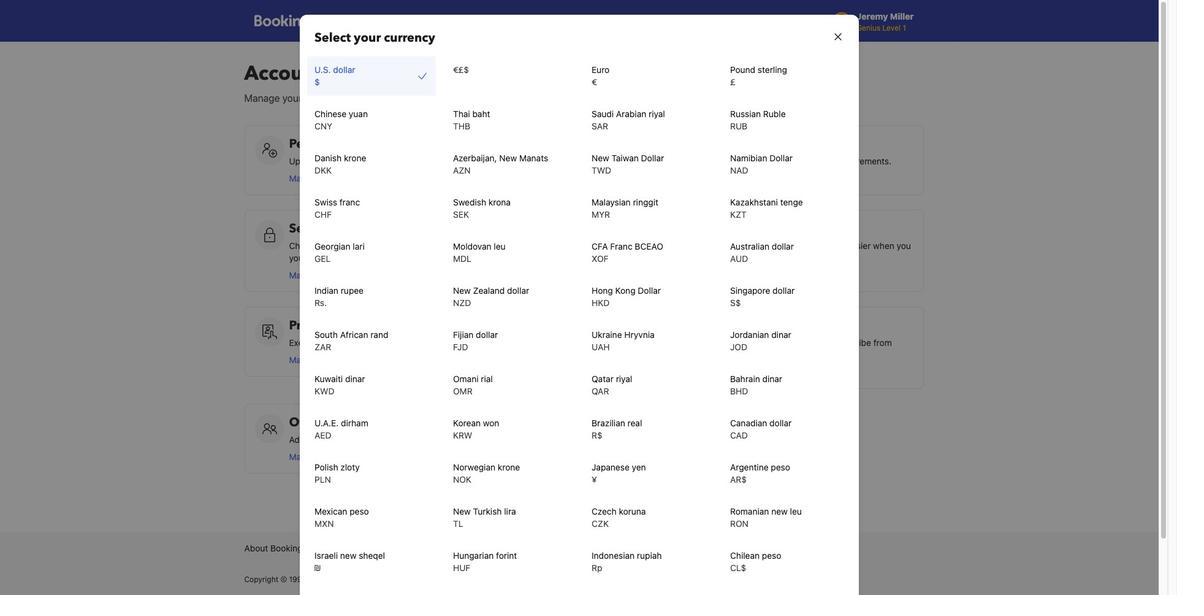 Task type: vqa. For each thing, say whether or not it's contained in the screenshot.


Task type: describe. For each thing, give the bounding box(es) containing it.
unsubscribe
[[823, 337, 872, 348]]

1 vertical spatial you
[[688, 337, 702, 348]]

& for terms
[[356, 543, 362, 553]]

turkish
[[473, 506, 502, 517]]

rs.
[[315, 298, 327, 308]]

requirements.
[[837, 156, 892, 166]]

u.a.e. dirham aed
[[315, 418, 369, 440]]

chilean
[[731, 550, 760, 561]]

reserved.
[[419, 575, 452, 584]]

easier
[[847, 240, 871, 251]]

bceao
[[635, 241, 664, 252]]

personal
[[323, 173, 357, 183]]

thb
[[453, 121, 471, 131]]

namibian dollar nad
[[731, 153, 793, 175]]

azerbaijan,
[[453, 153, 497, 163]]

your up manage privacy
[[325, 337, 342, 348]]

how inside privacy exercise your privacy rights and control how your data is used.
[[448, 337, 464, 348]]

dollar for canadian dollar cad
[[770, 418, 792, 428]]

new for new zealand dollar nzd
[[453, 285, 471, 296]]

krone for danish krone dkk
[[344, 153, 366, 163]]

south african rand zar
[[315, 329, 389, 352]]

¥
[[592, 474, 597, 485]]

and for privacy
[[400, 337, 415, 348]]

center
[[614, 543, 641, 553]]

zar
[[315, 342, 332, 352]]

cfa franc bceao xof
[[592, 241, 664, 264]]

don't.
[[675, 350, 698, 360]]

or inside 'security change your security settings, set up secure authentication, or delete your account.'
[[530, 240, 538, 251]]

uah
[[592, 342, 610, 352]]

used. inside privacy exercise your privacy rights and control how your data is used.
[[515, 337, 536, 348]]

authentication,
[[468, 240, 528, 251]]

norwegian
[[453, 462, 496, 472]]

manats
[[520, 153, 549, 163]]

israeli new sheqel ₪
[[315, 550, 385, 573]]

booking.com inside account settings manage your booking.com experience
[[305, 93, 363, 104]]

about inside other travelers add or edit info about the people you're traveling with.
[[352, 434, 375, 445]]

email notifications decide what you want to be notified about and unsubscribe from what you don't.
[[636, 317, 892, 360]]

mexican
[[315, 506, 347, 517]]

romanian new leu ron
[[731, 506, 802, 529]]

payment
[[733, 240, 767, 251]]

riyal inside qatar riyal qar
[[616, 374, 633, 384]]

be
[[736, 337, 746, 348]]

data
[[486, 337, 504, 348]]

dinar for jordanian dinar jod
[[772, 329, 792, 340]]

help center
[[594, 543, 641, 553]]

security inside 'security change your security settings, set up secure authentication, or delete your account.'
[[342, 240, 374, 251]]

how we work
[[413, 543, 469, 553]]

dkk
[[315, 165, 332, 175]]

your left gel on the left top of the page
[[289, 253, 307, 263]]

chinese yuan cny
[[315, 109, 368, 131]]

it's
[[426, 156, 438, 166]]

swedish
[[453, 197, 486, 207]]

₪
[[315, 563, 321, 573]]

gel
[[315, 253, 331, 264]]

dollar for singapore dollar s$
[[773, 285, 795, 296]]

u.a.e.
[[315, 418, 339, 428]]

or inside payment details securely add or remove payment methods to make it easier when you book.
[[690, 240, 699, 251]]

danish
[[315, 153, 342, 163]]

singapore dollar s$
[[731, 285, 795, 308]]

new for new taiwan dollar twd
[[592, 153, 610, 163]]

how inside personal details update your info and find out how it's used.
[[407, 156, 424, 166]]

hkd
[[592, 298, 610, 308]]

new turkish lira tl
[[453, 506, 516, 529]]

brazilian
[[592, 418, 626, 428]]

krone for norwegian krone nok
[[498, 462, 520, 472]]

2 vertical spatial you
[[658, 350, 672, 360]]

add
[[673, 240, 688, 251]]

pound sterling £
[[731, 64, 788, 87]]

franc
[[340, 197, 360, 207]]

details for payment details
[[691, 220, 731, 237]]

out
[[392, 156, 405, 166]]

preferences change your language, currency, and accessibility requirements.
[[636, 136, 892, 166]]

azerbaijan, new manats azn
[[453, 153, 549, 175]]

personal details update your info and find out how it's used.
[[289, 136, 462, 166]]

payment details securely add or remove payment methods to make it easier when you book.
[[636, 220, 912, 263]]

won
[[483, 418, 500, 428]]

1 vertical spatial rights
[[397, 575, 417, 584]]

1996–2023
[[289, 575, 329, 584]]

it
[[840, 240, 845, 251]]

ar$
[[731, 474, 747, 485]]

lira
[[504, 506, 516, 517]]

peso for mexican peso mxn
[[350, 506, 369, 517]]

qatar
[[592, 374, 614, 384]]

tl
[[453, 518, 463, 529]]

booking.com inside about booking.com link
[[271, 543, 322, 553]]

peso for argentine peso ar$
[[771, 462, 791, 472]]

rial
[[481, 374, 493, 384]]

lari
[[353, 241, 365, 252]]

jeremy miller genius level 1
[[857, 11, 914, 33]]

travelers for other
[[327, 414, 379, 431]]

settings,
[[376, 240, 410, 251]]

zloty
[[341, 462, 360, 472]]

pound
[[731, 64, 756, 75]]

indonesian
[[592, 550, 635, 561]]

brazilian real r$
[[592, 418, 643, 440]]

and for preferences
[[769, 156, 784, 166]]

language,
[[689, 156, 728, 166]]

help
[[594, 543, 612, 553]]

franc
[[611, 241, 633, 252]]

yen
[[632, 462, 646, 472]]

manage privacy
[[289, 355, 352, 365]]

new for leu
[[772, 506, 788, 517]]

travelers for manage
[[323, 451, 357, 462]]

bahrain
[[731, 374, 761, 384]]

your left data
[[466, 337, 484, 348]]

czech
[[592, 506, 617, 517]]

cfa
[[592, 241, 608, 252]]

from
[[874, 337, 892, 348]]

dollar for australian dollar aud
[[772, 241, 794, 252]]

©
[[281, 575, 287, 584]]

miller
[[891, 11, 914, 21]]

change for security
[[289, 240, 320, 251]]

real
[[628, 418, 643, 428]]

1
[[903, 23, 907, 33]]

& for privacy
[[507, 543, 513, 553]]

or inside other travelers add or edit info about the people you're traveling with.
[[307, 434, 316, 445]]

australian dollar aud
[[731, 241, 794, 264]]

danish krone dkk
[[315, 153, 366, 175]]

info inside personal details update your info and find out how it's used.
[[340, 156, 355, 166]]

rights inside privacy exercise your privacy rights and control how your data is used.
[[375, 337, 398, 348]]

to inside email notifications decide what you want to be notified about and unsubscribe from what you don't.
[[726, 337, 734, 348]]

mxn
[[315, 518, 334, 529]]

your inside account settings manage your booking.com experience
[[283, 93, 302, 104]]

1 vertical spatial security
[[357, 270, 389, 280]]

payment
[[636, 220, 688, 237]]

dollar for u.s. dollar $
[[333, 64, 355, 75]]

cad
[[731, 430, 748, 440]]

dollar for namibian
[[641, 153, 665, 163]]

s$
[[731, 298, 741, 308]]

manage for privacy
[[289, 355, 321, 365]]

chilean peso cl$
[[731, 550, 782, 573]]



Task type: locate. For each thing, give the bounding box(es) containing it.
to left make
[[806, 240, 814, 251]]

you
[[897, 240, 912, 251], [688, 337, 702, 348], [658, 350, 672, 360]]

to inside payment details securely add or remove payment methods to make it easier when you book.
[[806, 240, 814, 251]]

australian
[[731, 241, 770, 252]]

change
[[636, 156, 667, 166], [289, 240, 320, 251]]

dollar right singapore
[[773, 285, 795, 296]]

1 horizontal spatial how
[[448, 337, 464, 348]]

dollar inside canadian dollar cad
[[770, 418, 792, 428]]

0 vertical spatial to
[[806, 240, 814, 251]]

1 vertical spatial travelers
[[323, 451, 357, 462]]

rupiah
[[637, 550, 662, 561]]

you inside payment details securely add or remove payment methods to make it easier when you book.
[[897, 240, 912, 251]]

0 horizontal spatial privacy
[[289, 317, 332, 334]]

privacy down zar
[[323, 355, 352, 365]]

dollar inside the australian dollar aud
[[772, 241, 794, 252]]

tenge
[[781, 197, 803, 207]]

dinar inside the jordanian dinar jod
[[772, 329, 792, 340]]

travelers
[[327, 414, 379, 431], [323, 451, 357, 462]]

privacy down new turkish lira tl
[[476, 543, 505, 553]]

ron
[[731, 518, 749, 529]]

dollar inside new taiwan dollar twd
[[641, 153, 665, 163]]

add
[[289, 434, 305, 445]]

and inside email notifications decide what you want to be notified about and unsubscribe from what you don't.
[[806, 337, 821, 348]]

how we work link
[[413, 542, 469, 555]]

info inside other travelers add or edit info about the people you're traveling with.
[[335, 434, 350, 445]]

0 vertical spatial krone
[[344, 153, 366, 163]]

privacy for privacy exercise your privacy rights and control how your data is used.
[[289, 317, 332, 334]]

account
[[244, 60, 322, 87]]

dollar inside new zealand dollar nzd
[[507, 285, 530, 296]]

your up account.
[[322, 240, 340, 251]]

privacy inside privacy exercise your privacy rights and control how your data is used.
[[344, 337, 373, 348]]

change down preferences
[[636, 156, 667, 166]]

arabian
[[616, 109, 647, 119]]

1 vertical spatial krone
[[498, 462, 520, 472]]

1 horizontal spatial privacy
[[476, 543, 505, 553]]

or left the delete at the left of page
[[530, 240, 538, 251]]

secure
[[439, 240, 466, 251]]

0 horizontal spatial riyal
[[616, 374, 633, 384]]

1 horizontal spatial leu
[[790, 506, 802, 517]]

1 horizontal spatial riyal
[[649, 109, 665, 119]]

new up nzd in the left of the page
[[453, 285, 471, 296]]

rights right the african
[[375, 337, 398, 348]]

1 vertical spatial details
[[360, 173, 386, 183]]

about booking.com link
[[244, 542, 322, 555]]

and inside privacy exercise your privacy rights and control how your data is used.
[[400, 337, 415, 348]]

0 vertical spatial $
[[736, 17, 742, 28]]

your inside dialog
[[354, 29, 381, 46]]

peso inside the chilean peso cl$
[[762, 550, 782, 561]]

your up manage personal details
[[321, 156, 338, 166]]

1 vertical spatial to
[[726, 337, 734, 348]]

1 horizontal spatial krone
[[498, 462, 520, 472]]

new left manats
[[500, 153, 517, 163]]

travelers up the edit
[[327, 414, 379, 431]]

mdl
[[453, 253, 472, 264]]

jordanian
[[731, 329, 770, 340]]

$ up the pound
[[736, 17, 742, 28]]

manage inside account settings manage your booking.com experience
[[244, 93, 280, 104]]

change inside 'security change your security settings, set up secure authentication, or delete your account.'
[[289, 240, 320, 251]]

how
[[413, 543, 431, 553]]

1 vertical spatial $
[[315, 77, 320, 87]]

account
[[323, 270, 355, 280]]

or right add
[[690, 240, 699, 251]]

booking.com™.
[[331, 575, 385, 584]]

change down security
[[289, 240, 320, 251]]

dollar inside singapore dollar s$
[[773, 285, 795, 296]]

select your currency dialog
[[285, 0, 874, 595]]

privacy right south
[[344, 337, 373, 348]]

you right when
[[897, 240, 912, 251]]

dinar right kuwaiti
[[345, 374, 365, 384]]

your inside preferences change your language, currency, and accessibility requirements.
[[669, 156, 687, 166]]

terms & conditions
[[329, 543, 406, 553]]

select
[[315, 29, 351, 46]]

1 horizontal spatial to
[[806, 240, 814, 251]]

new inside new taiwan dollar twd
[[592, 153, 610, 163]]

leu inside the romanian new leu ron
[[790, 506, 802, 517]]

1 horizontal spatial about
[[781, 337, 804, 348]]

you down the decide
[[658, 350, 672, 360]]

privacy exercise your privacy rights and control how your data is used.
[[289, 317, 536, 348]]

dinar right bahrain
[[763, 374, 783, 384]]

1 vertical spatial privacy
[[476, 543, 505, 553]]

dinar for bahrain dinar bhd
[[763, 374, 783, 384]]

0 horizontal spatial leu
[[494, 241, 506, 252]]

riyal right qatar
[[616, 374, 633, 384]]

and left unsubscribe
[[806, 337, 821, 348]]

omani rial omr
[[453, 374, 493, 396]]

dollar for singapore
[[638, 285, 661, 296]]

hungarian forint huf
[[453, 550, 517, 573]]

dinar inside kuwaiti dinar kwd
[[345, 374, 365, 384]]

travelers down the edit
[[323, 451, 357, 462]]

krone down with.
[[498, 462, 520, 472]]

new inside new turkish lira tl
[[453, 506, 471, 517]]

0 vertical spatial privacy
[[289, 317, 332, 334]]

new up tl
[[453, 506, 471, 517]]

change for preferences
[[636, 156, 667, 166]]

new
[[772, 506, 788, 517], [340, 550, 357, 561]]

privacy inside privacy exercise your privacy rights and control how your data is used.
[[289, 317, 332, 334]]

manage down account
[[244, 93, 280, 104]]

dollar right u.s.
[[333, 64, 355, 75]]

terms & conditions link
[[329, 542, 406, 555]]

1 vertical spatial leu
[[790, 506, 802, 517]]

cookie
[[515, 543, 543, 553]]

1 horizontal spatial &
[[507, 543, 513, 553]]

0 horizontal spatial how
[[407, 156, 424, 166]]

0 horizontal spatial or
[[307, 434, 316, 445]]

krw
[[453, 430, 473, 440]]

what down the decide
[[636, 350, 656, 360]]

dollar right 'kong'
[[638, 285, 661, 296]]

1 vertical spatial change
[[289, 240, 320, 251]]

leu
[[494, 241, 506, 252], [790, 506, 802, 517]]

zealand
[[473, 285, 505, 296]]

privacy & cookie statement link
[[476, 542, 586, 555]]

hryvnia
[[625, 329, 655, 340]]

manage for personal
[[289, 173, 321, 183]]

0 horizontal spatial &
[[356, 543, 362, 553]]

0 horizontal spatial to
[[726, 337, 734, 348]]

qatar riyal qar
[[592, 374, 633, 396]]

& left cookie
[[507, 543, 513, 553]]

0 horizontal spatial what
[[636, 350, 656, 360]]

bhd
[[731, 386, 749, 396]]

krone up the personal
[[344, 153, 366, 163]]

dollar left is
[[476, 329, 498, 340]]

dollar inside namibian dollar nad
[[770, 153, 793, 163]]

travelers inside other travelers add or edit info about the people you're traveling with.
[[327, 414, 379, 431]]

0 vertical spatial info
[[340, 156, 355, 166]]

new right romanian at bottom right
[[772, 506, 788, 517]]

0 vertical spatial how
[[407, 156, 424, 166]]

georgian lari gel
[[315, 241, 365, 264]]

1 horizontal spatial or
[[530, 240, 538, 251]]

new for new turkish lira tl
[[453, 506, 471, 517]]

2 & from the left
[[507, 543, 513, 553]]

details up remove
[[691, 220, 731, 237]]

1 vertical spatial what
[[636, 350, 656, 360]]

1 vertical spatial peso
[[350, 506, 369, 517]]

peso right "argentine" on the right bottom of the page
[[771, 462, 791, 472]]

work
[[448, 543, 469, 553]]

2 vertical spatial details
[[691, 220, 731, 237]]

1 vertical spatial about
[[352, 434, 375, 445]]

leu right romanian at bottom right
[[790, 506, 802, 517]]

ukraine hryvnia uah
[[592, 329, 655, 352]]

korean
[[453, 418, 481, 428]]

0 horizontal spatial $
[[315, 77, 320, 87]]

1 & from the left
[[356, 543, 362, 553]]

0 horizontal spatial used.
[[440, 156, 462, 166]]

info up the personal
[[340, 156, 355, 166]]

and
[[357, 156, 372, 166], [769, 156, 784, 166], [400, 337, 415, 348], [806, 337, 821, 348]]

details down find
[[360, 173, 386, 183]]

0 vertical spatial leu
[[494, 241, 506, 252]]

0 vertical spatial security
[[342, 240, 374, 251]]

about down dirham
[[352, 434, 375, 445]]

and inside personal details update your info and find out how it's used.
[[357, 156, 372, 166]]

0 vertical spatial used.
[[440, 156, 462, 166]]

details up find
[[343, 136, 383, 152]]

1 vertical spatial info
[[335, 434, 350, 445]]

used. right is
[[515, 337, 536, 348]]

details inside payment details securely add or remove payment methods to make it easier when you book.
[[691, 220, 731, 237]]

$ inside "button"
[[736, 17, 742, 28]]

riyal right arabian
[[649, 109, 665, 119]]

peso inside mexican peso mxn
[[350, 506, 369, 517]]

0 vertical spatial peso
[[771, 462, 791, 472]]

1 vertical spatial privacy
[[323, 355, 352, 365]]

used. right 'it's'
[[440, 156, 462, 166]]

kuwaiti dinar kwd
[[315, 374, 365, 396]]

dollar down preferences
[[641, 153, 665, 163]]

to left be
[[726, 337, 734, 348]]

1 horizontal spatial $
[[736, 17, 742, 28]]

privacy for privacy & cookie statement
[[476, 543, 505, 553]]

security up account.
[[342, 240, 374, 251]]

0 vertical spatial what
[[666, 337, 686, 348]]

or left the edit
[[307, 434, 316, 445]]

peso right chilean
[[762, 550, 782, 561]]

riyal inside saudi arabian riyal sar
[[649, 109, 665, 119]]

and left control
[[400, 337, 415, 348]]

dollar right canadian
[[770, 418, 792, 428]]

rights right all
[[397, 575, 417, 584]]

1 horizontal spatial used.
[[515, 337, 536, 348]]

new inside 'israeli new sheqel ₪'
[[340, 550, 357, 561]]

leu right moldovan
[[494, 241, 506, 252]]

€
[[592, 77, 597, 87]]

1 horizontal spatial you
[[688, 337, 702, 348]]

how left 'it's'
[[407, 156, 424, 166]]

your down account
[[283, 93, 302, 104]]

peso for chilean peso cl$
[[762, 550, 782, 561]]

terms
[[329, 543, 354, 553]]

1 horizontal spatial new
[[772, 506, 788, 517]]

notified
[[749, 337, 779, 348]]

your down preferences
[[669, 156, 687, 166]]

dirham
[[341, 418, 369, 428]]

manage
[[244, 93, 280, 104], [289, 173, 321, 183], [289, 270, 321, 280], [289, 355, 321, 365], [289, 451, 321, 462]]

all
[[387, 575, 395, 584]]

and right namibian
[[769, 156, 784, 166]]

about right notified
[[781, 337, 804, 348]]

jordanian dinar jod
[[731, 329, 792, 352]]

dollar inside fijian dollar fjd
[[476, 329, 498, 340]]

manage down exercise
[[289, 355, 321, 365]]

security change your security settings, set up secure authentication, or delete your account.
[[289, 220, 565, 263]]

find
[[375, 156, 390, 166]]

1 horizontal spatial change
[[636, 156, 667, 166]]

new inside azerbaijan, new manats azn
[[500, 153, 517, 163]]

krone inside norwegian krone nok
[[498, 462, 520, 472]]

peso inside argentine peso ar$
[[771, 462, 791, 472]]

2 horizontal spatial you
[[897, 240, 912, 251]]

new inside the romanian new leu ron
[[772, 506, 788, 517]]

dollar right australian
[[772, 241, 794, 252]]

leu inside moldovan leu mdl
[[494, 241, 506, 252]]

your inside personal details update your info and find out how it's used.
[[321, 156, 338, 166]]

0 horizontal spatial new
[[340, 550, 357, 561]]

0 vertical spatial privacy
[[344, 337, 373, 348]]

0 vertical spatial new
[[772, 506, 788, 517]]

1 horizontal spatial what
[[666, 337, 686, 348]]

manage down add
[[289, 451, 321, 462]]

0 vertical spatial you
[[897, 240, 912, 251]]

namibian
[[731, 153, 768, 163]]

new up twd
[[592, 153, 610, 163]]

hong
[[592, 285, 613, 296]]

email
[[636, 317, 669, 334]]

0 vertical spatial change
[[636, 156, 667, 166]]

$ inside u.s. dollar $
[[315, 77, 320, 87]]

kazakhstani
[[731, 197, 778, 207]]

level
[[883, 23, 901, 33]]

dollar right zealand
[[507, 285, 530, 296]]

manage down gel on the left top of the page
[[289, 270, 321, 280]]

new for sheqel
[[340, 550, 357, 561]]

you up don't.
[[688, 337, 702, 348]]

what up don't.
[[666, 337, 686, 348]]

details for personal details
[[343, 136, 383, 152]]

and for personal details
[[357, 156, 372, 166]]

currency
[[384, 29, 435, 46]]

new taiwan dollar twd
[[592, 153, 665, 175]]

2 vertical spatial peso
[[762, 550, 782, 561]]

1 vertical spatial booking.com
[[271, 543, 322, 553]]

rub
[[731, 121, 748, 131]]

manage down update
[[289, 173, 321, 183]]

manage personal details
[[289, 173, 386, 183]]

0 horizontal spatial krone
[[344, 153, 366, 163]]

romanian
[[731, 506, 770, 517]]

dollar for fijian dollar fjd
[[476, 329, 498, 340]]

riyal
[[649, 109, 665, 119], [616, 374, 633, 384]]

personal
[[289, 136, 340, 152]]

0 vertical spatial about
[[781, 337, 804, 348]]

dollar inside hong kong dollar hkd
[[638, 285, 661, 296]]

manage travelers
[[289, 451, 357, 462]]

1 vertical spatial riyal
[[616, 374, 633, 384]]

your right select
[[354, 29, 381, 46]]

and inside preferences change your language, currency, and accessibility requirements.
[[769, 156, 784, 166]]

czech koruna czk
[[592, 506, 646, 529]]

privacy up exercise
[[289, 317, 332, 334]]

nok
[[453, 474, 472, 485]]

cl$
[[731, 563, 747, 573]]

used.
[[440, 156, 462, 166], [515, 337, 536, 348]]

1 vertical spatial how
[[448, 337, 464, 348]]

change inside preferences change your language, currency, and accessibility requirements.
[[636, 156, 667, 166]]

& right terms
[[356, 543, 362, 553]]

1 vertical spatial used.
[[515, 337, 536, 348]]

0 horizontal spatial about
[[352, 434, 375, 445]]

thai baht thb
[[453, 109, 490, 131]]

krone inside danish krone dkk
[[344, 153, 366, 163]]

new right israeli
[[340, 550, 357, 561]]

0 vertical spatial rights
[[375, 337, 398, 348]]

and left find
[[357, 156, 372, 166]]

how
[[407, 156, 424, 166], [448, 337, 464, 348]]

u.s. dollar $
[[315, 64, 355, 87]]

sar
[[592, 121, 609, 131]]

0 vertical spatial travelers
[[327, 414, 379, 431]]

about inside email notifications decide what you want to be notified about and unsubscribe from what you don't.
[[781, 337, 804, 348]]

details inside personal details update your info and find out how it's used.
[[343, 136, 383, 152]]

security up the rupee
[[357, 270, 389, 280]]

edit
[[318, 434, 333, 445]]

traveling
[[449, 434, 483, 445]]

u.s.
[[315, 64, 331, 75]]

dollar inside u.s. dollar $
[[333, 64, 355, 75]]

0 vertical spatial riyal
[[649, 109, 665, 119]]

dinar right jordanian
[[772, 329, 792, 340]]

0 horizontal spatial change
[[289, 240, 320, 251]]

krona
[[489, 197, 511, 207]]

dollar right namibian
[[770, 153, 793, 163]]

qar
[[592, 386, 609, 396]]

0 horizontal spatial you
[[658, 350, 672, 360]]

$ down u.s.
[[315, 77, 320, 87]]

0 vertical spatial details
[[343, 136, 383, 152]]

booking.com up the ₪
[[271, 543, 322, 553]]

sterling
[[758, 64, 788, 75]]

peso right mexican
[[350, 506, 369, 517]]

1 vertical spatial new
[[340, 550, 357, 561]]

booking.com up the chinese
[[305, 93, 363, 104]]

0 vertical spatial booking.com
[[305, 93, 363, 104]]

2 horizontal spatial or
[[690, 240, 699, 251]]

chinese
[[315, 109, 347, 119]]

dinar inside bahrain dinar bhd
[[763, 374, 783, 384]]

manage for other
[[289, 451, 321, 462]]

saudi
[[592, 109, 614, 119]]

dinar for kuwaiti dinar kwd
[[345, 374, 365, 384]]

new inside new zealand dollar nzd
[[453, 285, 471, 296]]

update
[[289, 156, 318, 166]]

how right control
[[448, 337, 464, 348]]

to
[[806, 240, 814, 251], [726, 337, 734, 348]]

info right the edit
[[335, 434, 350, 445]]

manage for security
[[289, 270, 321, 280]]

people
[[393, 434, 420, 445]]

used. inside personal details update your info and find out how it's used.
[[440, 156, 462, 166]]



